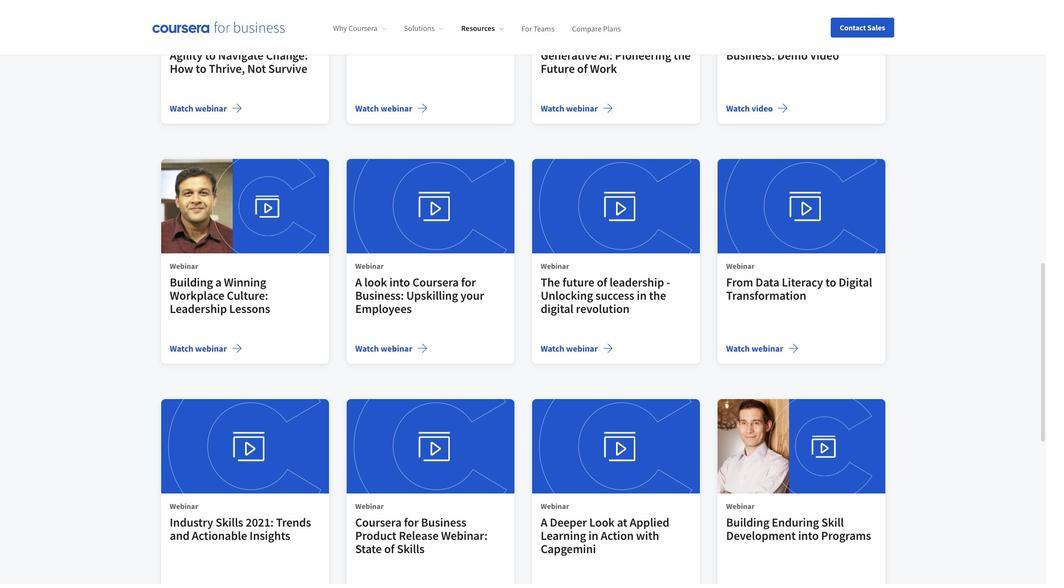 Task type: vqa. For each thing, say whether or not it's contained in the screenshot.
"Recommendations"
no



Task type: describe. For each thing, give the bounding box(es) containing it.
agility
[[170, 48, 203, 63]]

for teams link
[[522, 23, 555, 33]]

watch for building a winning workplace culture: leadership lessons
[[170, 343, 193, 354]]

watch video button
[[726, 102, 789, 115]]

webinar enhancing l&d with generative ai: pioneering the future of work
[[541, 21, 691, 76]]

l&d inside webinar enhancing l&d with generative ai: pioneering the future of work
[[598, 34, 619, 50]]

watch webinar for building organisational agility to navigate change: how to thrive, not survive
[[170, 103, 227, 114]]

skill
[[822, 515, 844, 530]]

business: inside webinar a look into coursera for business: upskilling your employees
[[355, 288, 404, 303]]

building for building organisational agility to navigate change: how to thrive, not survive
[[170, 34, 213, 50]]

watch webinar button for building organisational agility to navigate change: how to thrive, not survive
[[170, 102, 242, 115]]

look
[[589, 515, 615, 530]]

webinar:
[[441, 528, 488, 544]]

coursera for why
[[349, 23, 378, 33]]

look
[[364, 275, 387, 290]]

video
[[752, 103, 773, 114]]

webinar unlocking the value of l&d
[[355, 21, 494, 50]]

solutions
[[404, 23, 435, 33]]

release
[[399, 528, 439, 544]]

applied
[[630, 515, 669, 530]]

teams
[[534, 23, 555, 33]]

your
[[461, 288, 484, 303]]

literacy
[[782, 275, 823, 290]]

watch webinar button for the future of leadership - unlocking success in the digital revolution
[[541, 342, 613, 355]]

thrive,
[[209, 61, 245, 76]]

with inside webinar enhancing l&d with generative ai: pioneering the future of work
[[621, 34, 645, 50]]

watch video
[[726, 103, 773, 114]]

webinar for building a winning workplace culture: leadership lessons
[[195, 343, 227, 354]]

watch for a look into coursera for business: upskilling your employees
[[355, 343, 379, 354]]

watch webinar for a look into coursera for business: upskilling your employees
[[355, 343, 412, 354]]

at
[[617, 515, 628, 530]]

webinar building a winning workplace culture: leadership lessons
[[170, 261, 270, 317]]

2021:
[[246, 515, 274, 530]]

from
[[726, 275, 753, 290]]

webinar building enduring skill development into programs
[[726, 502, 871, 544]]

a for business:
[[355, 275, 362, 290]]

webinar resources card image for the future of leadership - unlocking success in the digital revolution
[[532, 159, 700, 254]]

change:
[[266, 48, 308, 63]]

learning
[[541, 528, 586, 544]]

solutions link
[[404, 23, 444, 33]]

webinar for future
[[541, 261, 569, 271]]

webinar resources card image for a deeper look at applied learning in action with capgemini
[[532, 399, 700, 494]]

experience
[[726, 34, 783, 50]]

success
[[596, 288, 635, 303]]

state
[[355, 541, 382, 557]]

trends
[[276, 515, 311, 530]]

watch webinar for the future of leadership - unlocking success in the digital revolution
[[541, 343, 598, 354]]

webinar for a look into coursera for business: upskilling your employees
[[381, 343, 412, 354]]

industry
[[170, 515, 213, 530]]

webinar for unlocking the value of l&d
[[381, 103, 412, 114]]

workplace
[[170, 288, 224, 303]]

compare plans link
[[572, 23, 621, 33]]

watch webinar button for unlocking the value of l&d
[[355, 102, 428, 115]]

insights
[[250, 528, 290, 544]]

coursera for experience
[[785, 34, 832, 50]]

how
[[170, 61, 193, 76]]

generative
[[541, 48, 597, 63]]

watch webinar button for a look into coursera for business: upskilling your employees
[[355, 342, 428, 355]]

webinar for enhancing l&d with generative ai: pioneering the future of work
[[566, 103, 598, 114]]

watch webinar button for building a winning workplace culture: leadership lessons
[[170, 342, 242, 355]]

in inside the webinar a deeper look at applied learning in action with capgemini
[[589, 528, 598, 544]]

webinar for organisational
[[170, 21, 198, 31]]

to right how
[[196, 61, 206, 76]]

contact
[[840, 22, 866, 32]]

resources
[[461, 23, 495, 33]]

webinar resources card image for industry skills 2021: trends and actionable insights
[[161, 399, 329, 494]]

skills inside webinar industry skills 2021: trends and actionable insights
[[216, 515, 243, 530]]

capgemini
[[541, 541, 596, 557]]

for
[[522, 23, 532, 33]]

watch inside "button"
[[726, 103, 750, 114]]

webinar coursera for business product release webinar: state of skills
[[355, 502, 488, 557]]

for for webinar coursera for business product release webinar: state of skills
[[404, 515, 419, 530]]

enhancing
[[541, 34, 595, 50]]

experience coursera for business: demo video
[[726, 34, 849, 63]]

webinar for a
[[170, 261, 198, 271]]

unlocking inside the webinar the future of leadership - unlocking success in the digital revolution
[[541, 288, 593, 303]]

demo
[[777, 48, 808, 63]]

into inside webinar building enduring skill development into programs
[[798, 528, 819, 544]]

product
[[355, 528, 397, 544]]

the inside the webinar the future of leadership - unlocking success in the digital revolution
[[649, 288, 666, 303]]

why
[[333, 23, 347, 33]]

navigate
[[218, 48, 264, 63]]

watch webinar button for from data literacy to digital transformation
[[726, 342, 799, 355]]

a for learning
[[541, 515, 548, 530]]

why coursera link
[[333, 23, 386, 33]]

survive
[[268, 61, 307, 76]]

compare
[[572, 23, 602, 33]]

watch for building organisational agility to navigate change: how to thrive, not survive
[[170, 103, 193, 114]]

webinar for l&d
[[541, 21, 569, 31]]

and
[[170, 528, 190, 544]]

revolution
[[576, 301, 630, 317]]

data
[[756, 275, 780, 290]]

webinar resources card image for from data literacy to digital transformation
[[718, 159, 885, 254]]



Task type: locate. For each thing, give the bounding box(es) containing it.
webinar up from
[[726, 261, 755, 271]]

2 l&d from the left
[[598, 34, 619, 50]]

0 horizontal spatial skills
[[216, 515, 243, 530]]

2 vertical spatial for
[[404, 515, 419, 530]]

into
[[390, 275, 410, 290], [798, 528, 819, 544]]

a inside the webinar a deeper look at applied learning in action with capgemini
[[541, 515, 548, 530]]

watch
[[170, 103, 193, 114], [355, 103, 379, 114], [541, 103, 565, 114], [726, 103, 750, 114], [170, 343, 193, 354], [355, 343, 379, 354], [541, 343, 565, 354], [726, 343, 750, 354]]

coursera inside experience coursera for business: demo video
[[785, 34, 832, 50]]

for left business
[[404, 515, 419, 530]]

webinar inside webinar coursera for business product release webinar: state of skills
[[355, 502, 384, 511]]

webinar resources card image
[[346, 159, 514, 254], [532, 159, 700, 254], [718, 159, 885, 254], [161, 399, 329, 494], [346, 399, 514, 494], [532, 399, 700, 494]]

building up how
[[170, 34, 213, 50]]

coursera up state
[[355, 515, 402, 530]]

pioneering
[[615, 48, 671, 63]]

the inside webinar unlocking the value of l&d
[[410, 34, 427, 50]]

action
[[601, 528, 634, 544]]

webinar up development
[[726, 502, 755, 511]]

webinar inside webinar building enduring skill development into programs
[[726, 502, 755, 511]]

with right ai:
[[621, 34, 645, 50]]

to
[[205, 48, 216, 63], [196, 61, 206, 76], [826, 275, 836, 290]]

coursera inside webinar a look into coursera for business: upskilling your employees
[[413, 275, 459, 290]]

webinar inside webinar building a winning workplace culture: leadership lessons
[[170, 261, 198, 271]]

webinar a deeper look at applied learning in action with capgemini
[[541, 502, 669, 557]]

resources link
[[461, 23, 504, 33]]

coursera right why
[[349, 23, 378, 33]]

-
[[667, 275, 670, 290]]

0 horizontal spatial unlocking
[[355, 34, 408, 50]]

webinar a look into coursera for business: upskilling your employees
[[355, 261, 484, 317]]

1 horizontal spatial a
[[541, 515, 548, 530]]

lessons
[[229, 301, 270, 317]]

skills
[[216, 515, 243, 530], [397, 541, 425, 557]]

compare plans
[[572, 23, 621, 33]]

in right success
[[637, 288, 647, 303]]

watch webinar for unlocking the value of l&d
[[355, 103, 412, 114]]

webinar
[[195, 103, 227, 114], [381, 103, 412, 114], [566, 103, 598, 114], [195, 343, 227, 354], [381, 343, 412, 354], [566, 343, 598, 354], [752, 343, 783, 354]]

of left "work"
[[577, 61, 588, 76]]

for inside webinar coursera for business product release webinar: state of skills
[[404, 515, 419, 530]]

business: left 'upskilling'
[[355, 288, 404, 303]]

1 vertical spatial a
[[541, 515, 548, 530]]

l&d down plans
[[598, 34, 619, 50]]

1 horizontal spatial business:
[[726, 48, 775, 63]]

culture:
[[227, 288, 268, 303]]

webinar inside webinar building organisational agility to navigate change: how to thrive, not survive
[[170, 21, 198, 31]]

sales
[[868, 22, 885, 32]]

programs
[[821, 528, 871, 544]]

watch webinar for building a winning workplace culture: leadership lessons
[[170, 343, 227, 354]]

webinar the future of leadership - unlocking success in the digital revolution
[[541, 261, 670, 317]]

of inside webinar enhancing l&d with generative ai: pioneering the future of work
[[577, 61, 588, 76]]

transformation
[[726, 288, 806, 303]]

actionable
[[192, 528, 247, 544]]

to inside webinar from data literacy to digital transformation
[[826, 275, 836, 290]]

webinar right why
[[355, 21, 384, 31]]

into left skill
[[798, 528, 819, 544]]

with right at
[[636, 528, 659, 544]]

watch webinar for enhancing l&d with generative ai: pioneering the future of work
[[541, 103, 598, 114]]

building for building a winning workplace culture: leadership lessons
[[170, 275, 213, 290]]

0 vertical spatial a
[[355, 275, 362, 290]]

watch webinar
[[170, 103, 227, 114], [355, 103, 412, 114], [541, 103, 598, 114], [170, 343, 227, 354], [355, 343, 412, 354], [541, 343, 598, 354], [726, 343, 783, 354]]

of inside the webinar the future of leadership - unlocking success in the digital revolution
[[597, 275, 607, 290]]

webinar resources card image for coursera for business product release webinar: state of skills
[[346, 399, 514, 494]]

webinar inside the webinar a deeper look at applied learning in action with capgemini
[[541, 502, 569, 511]]

of inside webinar unlocking the value of l&d
[[460, 34, 471, 50]]

for teams
[[522, 23, 555, 33]]

1 vertical spatial skills
[[397, 541, 425, 557]]

deeper
[[550, 515, 587, 530]]

2 vertical spatial building
[[726, 515, 770, 530]]

digital
[[541, 301, 574, 317]]

watch for unlocking the value of l&d
[[355, 103, 379, 114]]

value
[[430, 34, 458, 50]]

future
[[563, 275, 595, 290]]

the down solutions
[[410, 34, 427, 50]]

skills inside webinar coursera for business product release webinar: state of skills
[[397, 541, 425, 557]]

to left the 'digital'
[[826, 275, 836, 290]]

digital
[[839, 275, 872, 290]]

webinar for the future of leadership - unlocking success in the digital revolution
[[566, 343, 598, 354]]

in inside the webinar the future of leadership - unlocking success in the digital revolution
[[637, 288, 647, 303]]

for right 'upskilling'
[[461, 275, 476, 290]]

webinar inside webinar from data literacy to digital transformation
[[726, 261, 755, 271]]

webinar inside webinar a look into coursera for business: upskilling your employees
[[355, 261, 384, 271]]

0 vertical spatial in
[[637, 288, 647, 303]]

unlocking inside webinar unlocking the value of l&d
[[355, 34, 408, 50]]

winning
[[224, 275, 266, 290]]

2 horizontal spatial for
[[834, 34, 849, 50]]

video
[[810, 48, 839, 63]]

0 vertical spatial for
[[834, 34, 849, 50]]

a
[[355, 275, 362, 290], [541, 515, 548, 530]]

in left action on the bottom right of page
[[589, 528, 598, 544]]

employees
[[355, 301, 412, 317]]

0 vertical spatial with
[[621, 34, 645, 50]]

l&d inside webinar unlocking the value of l&d
[[473, 34, 494, 50]]

coursera right experience
[[785, 34, 832, 50]]

webinar inside the webinar the future of leadership - unlocking success in the digital revolution
[[541, 261, 569, 271]]

coursera left your
[[413, 275, 459, 290]]

coursera
[[349, 23, 378, 33], [785, 34, 832, 50], [413, 275, 459, 290], [355, 515, 402, 530]]

leadership
[[170, 301, 227, 317]]

webinar up workplace
[[170, 261, 198, 271]]

webinar for for
[[355, 502, 384, 511]]

0 horizontal spatial into
[[390, 275, 410, 290]]

business
[[421, 515, 467, 530]]

building inside webinar building a winning workplace culture: leadership lessons
[[170, 275, 213, 290]]

webinar industry skills 2021: trends and actionable insights
[[170, 502, 311, 544]]

webinar inside webinar unlocking the value of l&d
[[355, 21, 384, 31]]

with
[[621, 34, 645, 50], [636, 528, 659, 544]]

for for experience coursera for business: demo video
[[834, 34, 849, 50]]

webinar up the
[[541, 261, 569, 271]]

of
[[460, 34, 471, 50], [577, 61, 588, 76], [597, 275, 607, 290], [384, 541, 395, 557]]

the right pioneering
[[674, 48, 691, 63]]

webinar inside webinar enhancing l&d with generative ai: pioneering the future of work
[[541, 21, 569, 31]]

business:
[[726, 48, 775, 63], [355, 288, 404, 303]]

0 horizontal spatial l&d
[[473, 34, 494, 50]]

l&d
[[473, 34, 494, 50], [598, 34, 619, 50]]

enduring
[[772, 515, 819, 530]]

building left a
[[170, 275, 213, 290]]

skills left "2021:"
[[216, 515, 243, 530]]

coursera for business image
[[152, 22, 285, 33]]

1 horizontal spatial unlocking
[[541, 288, 593, 303]]

building
[[170, 34, 213, 50], [170, 275, 213, 290], [726, 515, 770, 530]]

1 vertical spatial for
[[461, 275, 476, 290]]

webinar for from data literacy to digital transformation
[[752, 343, 783, 354]]

2 horizontal spatial the
[[674, 48, 691, 63]]

webinar for enduring
[[726, 502, 755, 511]]

1 horizontal spatial the
[[649, 288, 666, 303]]

0 horizontal spatial the
[[410, 34, 427, 50]]

0 vertical spatial business:
[[726, 48, 775, 63]]

webinar for building organisational agility to navigate change: how to thrive, not survive
[[195, 103, 227, 114]]

organisational
[[215, 34, 291, 50]]

the inside webinar enhancing l&d with generative ai: pioneering the future of work
[[674, 48, 691, 63]]

0 horizontal spatial business:
[[355, 288, 404, 303]]

for
[[834, 34, 849, 50], [461, 275, 476, 290], [404, 515, 419, 530]]

why coursera
[[333, 23, 378, 33]]

webinar for deeper
[[541, 502, 569, 511]]

with inside the webinar a deeper look at applied learning in action with capgemini
[[636, 528, 659, 544]]

of right future
[[597, 275, 607, 290]]

0 horizontal spatial for
[[404, 515, 419, 530]]

to for from
[[826, 275, 836, 290]]

coursera inside webinar coursera for business product release webinar: state of skills
[[355, 515, 402, 530]]

1 vertical spatial business:
[[355, 288, 404, 303]]

webinar up the product
[[355, 502, 384, 511]]

webinar inside webinar industry skills 2021: trends and actionable insights
[[170, 502, 198, 511]]

to right agility
[[205, 48, 216, 63]]

webinar up agility
[[170, 21, 198, 31]]

coursera for webinar
[[355, 515, 402, 530]]

webinar for the
[[355, 21, 384, 31]]

contact sales button
[[831, 17, 894, 37]]

1 vertical spatial building
[[170, 275, 213, 290]]

building enduring skill development into programs image
[[718, 399, 885, 494]]

0 horizontal spatial in
[[589, 528, 598, 544]]

1 vertical spatial in
[[589, 528, 598, 544]]

1 l&d from the left
[[473, 34, 494, 50]]

webinar building organisational agility to navigate change: how to thrive, not survive
[[170, 21, 308, 76]]

watch for enhancing l&d with generative ai: pioneering the future of work
[[541, 103, 565, 114]]

upskilling
[[406, 288, 458, 303]]

0 horizontal spatial a
[[355, 275, 362, 290]]

building inside webinar building organisational agility to navigate change: how to thrive, not survive
[[170, 34, 213, 50]]

the
[[541, 275, 560, 290]]

1 horizontal spatial for
[[461, 275, 476, 290]]

for down contact
[[834, 34, 849, 50]]

work
[[590, 61, 617, 76]]

1 horizontal spatial into
[[798, 528, 819, 544]]

webinar up the look on the left top of page
[[355, 261, 384, 271]]

webinar up deeper
[[541, 502, 569, 511]]

development
[[726, 528, 796, 544]]

0 vertical spatial building
[[170, 34, 213, 50]]

0 vertical spatial skills
[[216, 515, 243, 530]]

webinar from data literacy to digital transformation
[[726, 261, 872, 303]]

leadership
[[610, 275, 664, 290]]

webinar for look
[[355, 261, 384, 271]]

business: left demo
[[726, 48, 775, 63]]

building left enduring on the bottom right of page
[[726, 515, 770, 530]]

of down resources on the top of the page
[[460, 34, 471, 50]]

of inside webinar coursera for business product release webinar: state of skills
[[384, 541, 395, 557]]

1 horizontal spatial skills
[[397, 541, 425, 557]]

not
[[247, 61, 266, 76]]

for inside webinar a look into coursera for business: upskilling your employees
[[461, 275, 476, 290]]

to for building
[[205, 48, 216, 63]]

watch webinar button
[[170, 102, 242, 115], [355, 102, 428, 115], [541, 102, 613, 115], [170, 342, 242, 355], [355, 342, 428, 355], [541, 342, 613, 355], [726, 342, 799, 355]]

future
[[541, 61, 575, 76]]

watch webinar button for enhancing l&d with generative ai: pioneering the future of work
[[541, 102, 613, 115]]

1 horizontal spatial in
[[637, 288, 647, 303]]

1 vertical spatial unlocking
[[541, 288, 593, 303]]

plans
[[603, 23, 621, 33]]

of right state
[[384, 541, 395, 557]]

l&d down resources link
[[473, 34, 494, 50]]

0 vertical spatial into
[[390, 275, 410, 290]]

skills right the product
[[397, 541, 425, 557]]

watch for from data literacy to digital transformation
[[726, 343, 750, 354]]

the left '-'
[[649, 288, 666, 303]]

1 vertical spatial with
[[636, 528, 659, 544]]

ai:
[[599, 48, 613, 63]]

building a winning workplace culture image
[[161, 159, 329, 254]]

a left deeper
[[541, 515, 548, 530]]

in
[[637, 288, 647, 303], [589, 528, 598, 544]]

webinar for data
[[726, 261, 755, 271]]

for inside experience coursera for business: demo video
[[834, 34, 849, 50]]

building inside webinar building enduring skill development into programs
[[726, 515, 770, 530]]

watch for the future of leadership - unlocking success in the digital revolution
[[541, 343, 565, 354]]

unlocking
[[355, 34, 408, 50], [541, 288, 593, 303]]

1 horizontal spatial l&d
[[598, 34, 619, 50]]

webinar for skills
[[170, 502, 198, 511]]

into right the look on the left top of page
[[390, 275, 410, 290]]

business: inside experience coursera for business: demo video
[[726, 48, 775, 63]]

watch webinar for from data literacy to digital transformation
[[726, 343, 783, 354]]

0 vertical spatial unlocking
[[355, 34, 408, 50]]

a
[[215, 275, 222, 290]]

a left the look on the left top of page
[[355, 275, 362, 290]]

1 vertical spatial into
[[798, 528, 819, 544]]

a inside webinar a look into coursera for business: upskilling your employees
[[355, 275, 362, 290]]

webinar up industry
[[170, 502, 198, 511]]

contact sales
[[840, 22, 885, 32]]

into inside webinar a look into coursera for business: upskilling your employees
[[390, 275, 410, 290]]

webinar resources card image for a look into coursera for business: upskilling your employees
[[346, 159, 514, 254]]

webinar up enhancing
[[541, 21, 569, 31]]



